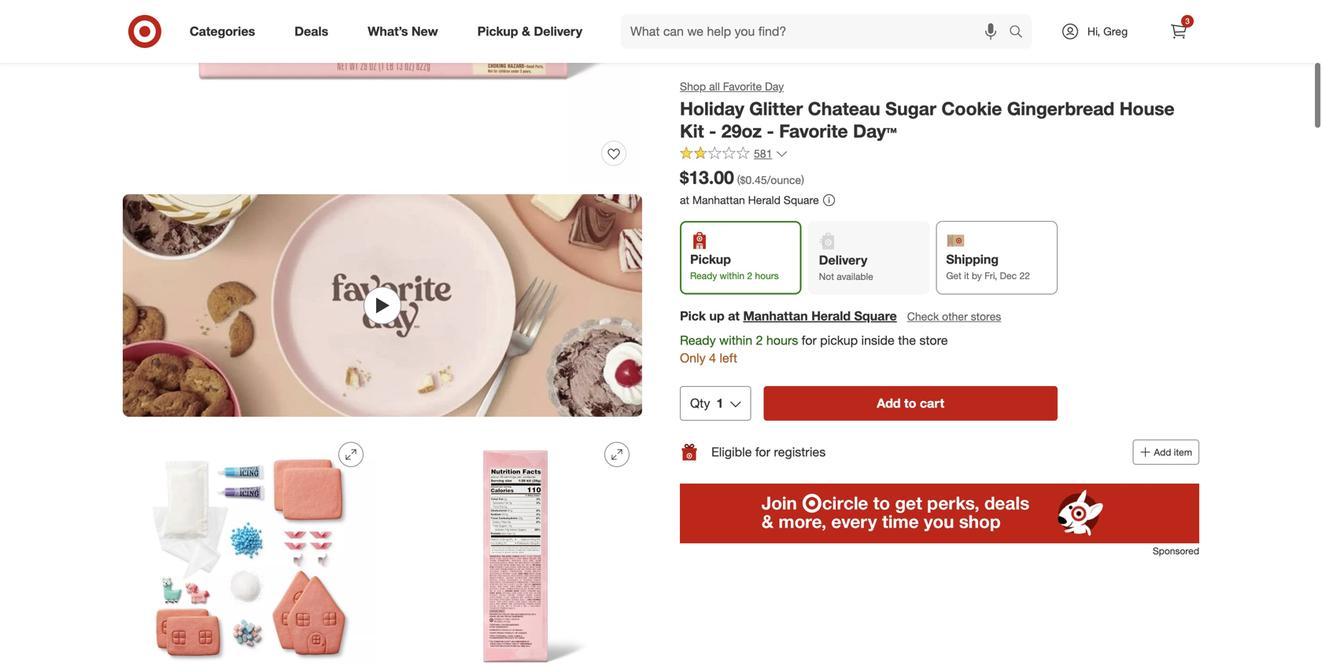 Task type: vqa. For each thing, say whether or not it's contained in the screenshot.
Top corresponding to Top Deals
no



Task type: describe. For each thing, give the bounding box(es) containing it.
0 horizontal spatial at
[[680, 193, 689, 207]]

house
[[1120, 98, 1175, 120]]

0 horizontal spatial herald
[[748, 193, 781, 207]]

&
[[522, 24, 530, 39]]

eligible
[[711, 445, 752, 460]]

dec
[[1000, 270, 1017, 282]]

at manhattan herald square
[[680, 193, 819, 207]]

/ounce
[[767, 173, 801, 187]]

fri,
[[985, 270, 997, 282]]

check other stores button
[[906, 308, 1002, 325]]

ready inside the pickup ready within 2 hours
[[690, 270, 717, 282]]

holiday glitter chateau sugar cookie gingerbread house kit - 29oz - favorite day&#8482;, 2 of 12, play video image
[[123, 194, 642, 417]]

What can we help you find? suggestions appear below search field
[[621, 14, 1013, 49]]

by
[[972, 270, 982, 282]]

0 horizontal spatial delivery
[[534, 24, 582, 39]]

)
[[801, 173, 804, 187]]

581
[[754, 147, 772, 161]]

what's new link
[[354, 14, 458, 49]]

1 horizontal spatial favorite
[[779, 120, 848, 142]]

1 vertical spatial for
[[755, 445, 770, 460]]

holiday
[[680, 98, 744, 120]]

4
[[709, 351, 716, 366]]

$13.00 ( $0.45 /ounce )
[[680, 166, 804, 188]]

categories
[[190, 24, 255, 39]]

advertisement region
[[680, 484, 1199, 544]]

3 link
[[1162, 14, 1196, 49]]

hi,
[[1088, 24, 1100, 38]]

add for add item
[[1154, 447, 1171, 458]]

eligible for registries
[[711, 445, 826, 460]]

search button
[[1002, 14, 1040, 52]]

inside
[[861, 333, 895, 348]]

hi, greg
[[1088, 24, 1128, 38]]

1 - from the left
[[709, 120, 716, 142]]

within inside the pickup ready within 2 hours
[[720, 270, 745, 282]]

deals link
[[281, 14, 348, 49]]

pickup & delivery link
[[464, 14, 602, 49]]

up
[[709, 308, 725, 324]]

glitter
[[749, 98, 803, 120]]

qty
[[690, 396, 710, 411]]

deals
[[295, 24, 328, 39]]

item
[[1174, 447, 1192, 458]]

it
[[964, 270, 969, 282]]

available
[[837, 271, 873, 283]]

other
[[942, 310, 968, 323]]

add item button
[[1133, 440, 1199, 465]]

left
[[720, 351, 737, 366]]

chateau
[[808, 98, 880, 120]]

new
[[411, 24, 438, 39]]

sponsored
[[1153, 545, 1199, 557]]

to
[[904, 396, 916, 411]]

2 inside the pickup ready within 2 hours
[[747, 270, 752, 282]]



Task type: locate. For each thing, give the bounding box(es) containing it.
1 horizontal spatial herald
[[811, 308, 851, 324]]

ready within 2 hours for pickup inside the store only 4 left
[[680, 333, 948, 366]]

1 vertical spatial 2
[[756, 333, 763, 348]]

1 horizontal spatial 2
[[756, 333, 763, 348]]

1 vertical spatial pickup
[[690, 252, 731, 267]]

favorite right all
[[723, 79, 762, 93]]

delivery up 'available'
[[819, 253, 867, 268]]

for right eligible
[[755, 445, 770, 460]]

581 link
[[680, 146, 788, 164]]

all
[[709, 79, 720, 93]]

categories link
[[176, 14, 275, 49]]

day™
[[853, 120, 897, 142]]

0 horizontal spatial pickup
[[477, 24, 518, 39]]

1 vertical spatial add
[[1154, 447, 1171, 458]]

0 vertical spatial herald
[[748, 193, 781, 207]]

square up inside
[[854, 308, 897, 324]]

1 vertical spatial square
[[854, 308, 897, 324]]

check
[[907, 310, 939, 323]]

not
[[819, 271, 834, 283]]

2 down pick up at manhattan herald square
[[756, 333, 763, 348]]

delivery right &
[[534, 24, 582, 39]]

shipping
[[946, 252, 999, 267]]

(
[[737, 173, 740, 187]]

1 horizontal spatial add
[[1154, 447, 1171, 458]]

0 vertical spatial add
[[877, 396, 901, 411]]

1 horizontal spatial for
[[802, 333, 817, 348]]

add to cart button
[[764, 386, 1058, 421]]

$13.00
[[680, 166, 734, 188]]

0 horizontal spatial add
[[877, 396, 901, 411]]

the
[[898, 333, 916, 348]]

favorite
[[723, 79, 762, 93], [779, 120, 848, 142]]

1 horizontal spatial pickup
[[690, 252, 731, 267]]

greg
[[1103, 24, 1128, 38]]

holiday glitter chateau sugar cookie gingerbread house kit - 29oz - favorite day&#8482;, 3 of 12 image
[[123, 430, 376, 667]]

at down the $13.00
[[680, 193, 689, 207]]

delivery not available
[[819, 253, 873, 283]]

hours inside ready within 2 hours for pickup inside the store only 4 left
[[766, 333, 798, 348]]

add item
[[1154, 447, 1192, 458]]

gingerbread
[[1007, 98, 1115, 120]]

- right kit
[[709, 120, 716, 142]]

0 vertical spatial pickup
[[477, 24, 518, 39]]

ready up pick
[[690, 270, 717, 282]]

1 vertical spatial manhattan
[[743, 308, 808, 324]]

1 horizontal spatial delivery
[[819, 253, 867, 268]]

shipping get it by fri, dec 22
[[946, 252, 1030, 282]]

2 - from the left
[[767, 120, 774, 142]]

holiday glitter chateau sugar cookie gingerbread house kit - 29oz - favorite day&#8482;, 4 of 12 image
[[389, 430, 642, 667]]

manhattan down the $13.00
[[692, 193, 745, 207]]

0 horizontal spatial -
[[709, 120, 716, 142]]

hours up pick up at manhattan herald square
[[755, 270, 779, 282]]

shop
[[680, 79, 706, 93]]

hours inside the pickup ready within 2 hours
[[755, 270, 779, 282]]

delivery
[[534, 24, 582, 39], [819, 253, 867, 268]]

within inside ready within 2 hours for pickup inside the store only 4 left
[[719, 333, 752, 348]]

pickup inside the pickup ready within 2 hours
[[690, 252, 731, 267]]

3
[[1185, 16, 1190, 26]]

for down manhattan herald square button at the top right of page
[[802, 333, 817, 348]]

herald down the $0.45
[[748, 193, 781, 207]]

0 horizontal spatial for
[[755, 445, 770, 460]]

pickup
[[820, 333, 858, 348]]

for inside ready within 2 hours for pickup inside the store only 4 left
[[802, 333, 817, 348]]

ready inside ready within 2 hours for pickup inside the store only 4 left
[[680, 333, 716, 348]]

0 horizontal spatial square
[[784, 193, 819, 207]]

pick up at manhattan herald square
[[680, 308, 897, 324]]

2 within from the top
[[719, 333, 752, 348]]

add to cart
[[877, 396, 944, 411]]

hours
[[755, 270, 779, 282], [766, 333, 798, 348]]

what's
[[368, 24, 408, 39]]

0 vertical spatial hours
[[755, 270, 779, 282]]

holiday glitter chateau sugar cookie gingerbread house kit - 29oz - favorite day&#8482;, 1 of 12 image
[[123, 0, 642, 182]]

add
[[877, 396, 901, 411], [1154, 447, 1171, 458]]

day
[[765, 79, 784, 93]]

2 up pick up at manhattan herald square
[[747, 270, 752, 282]]

1 vertical spatial within
[[719, 333, 752, 348]]

herald
[[748, 193, 781, 207], [811, 308, 851, 324]]

for
[[802, 333, 817, 348], [755, 445, 770, 460]]

pickup for &
[[477, 24, 518, 39]]

add left the item
[[1154, 447, 1171, 458]]

pickup up up
[[690, 252, 731, 267]]

1 horizontal spatial square
[[854, 308, 897, 324]]

within up left
[[719, 333, 752, 348]]

registries
[[774, 445, 826, 460]]

manhattan up ready within 2 hours for pickup inside the store only 4 left
[[743, 308, 808, 324]]

29oz
[[721, 120, 762, 142]]

0 vertical spatial 2
[[747, 270, 752, 282]]

0 vertical spatial square
[[784, 193, 819, 207]]

0 vertical spatial within
[[720, 270, 745, 282]]

only
[[680, 351, 706, 366]]

0 vertical spatial at
[[680, 193, 689, 207]]

pickup for ready
[[690, 252, 731, 267]]

cart
[[920, 396, 944, 411]]

22
[[1019, 270, 1030, 282]]

herald up pickup
[[811, 308, 851, 324]]

0 vertical spatial ready
[[690, 270, 717, 282]]

add inside "button"
[[1154, 447, 1171, 458]]

hours down pick up at manhattan herald square
[[766, 333, 798, 348]]

0 vertical spatial delivery
[[534, 24, 582, 39]]

sugar
[[885, 98, 936, 120]]

at right up
[[728, 308, 740, 324]]

0 horizontal spatial 2
[[747, 270, 752, 282]]

search
[[1002, 25, 1040, 41]]

check other stores
[[907, 310, 1001, 323]]

cookie
[[942, 98, 1002, 120]]

1 within from the top
[[720, 270, 745, 282]]

0 vertical spatial manhattan
[[692, 193, 745, 207]]

1 vertical spatial ready
[[680, 333, 716, 348]]

within up up
[[720, 270, 745, 282]]

shop all favorite day holiday glitter chateau sugar cookie gingerbread house kit - 29oz - favorite day™
[[680, 79, 1175, 142]]

square
[[784, 193, 819, 207], [854, 308, 897, 324]]

1 vertical spatial at
[[728, 308, 740, 324]]

1 vertical spatial herald
[[811, 308, 851, 324]]

delivery inside delivery not available
[[819, 253, 867, 268]]

- down glitter
[[767, 120, 774, 142]]

add left the to
[[877, 396, 901, 411]]

add for add to cart
[[877, 396, 901, 411]]

pick
[[680, 308, 706, 324]]

1
[[716, 396, 723, 411]]

1 vertical spatial hours
[[766, 333, 798, 348]]

store
[[920, 333, 948, 348]]

2
[[747, 270, 752, 282], [756, 333, 763, 348]]

pickup
[[477, 24, 518, 39], [690, 252, 731, 267]]

2 inside ready within 2 hours for pickup inside the store only 4 left
[[756, 333, 763, 348]]

at
[[680, 193, 689, 207], [728, 308, 740, 324]]

1 vertical spatial delivery
[[819, 253, 867, 268]]

ready up only
[[680, 333, 716, 348]]

within
[[720, 270, 745, 282], [719, 333, 752, 348]]

pickup & delivery
[[477, 24, 582, 39]]

1 horizontal spatial -
[[767, 120, 774, 142]]

square down )
[[784, 193, 819, 207]]

0 vertical spatial for
[[802, 333, 817, 348]]

qty 1
[[690, 396, 723, 411]]

ready
[[690, 270, 717, 282], [680, 333, 716, 348]]

pickup left &
[[477, 24, 518, 39]]

manhattan
[[692, 193, 745, 207], [743, 308, 808, 324]]

1 horizontal spatial at
[[728, 308, 740, 324]]

1 vertical spatial favorite
[[779, 120, 848, 142]]

kit
[[680, 120, 704, 142]]

pickup ready within 2 hours
[[690, 252, 779, 282]]

-
[[709, 120, 716, 142], [767, 120, 774, 142]]

stores
[[971, 310, 1001, 323]]

0 vertical spatial favorite
[[723, 79, 762, 93]]

0 horizontal spatial favorite
[[723, 79, 762, 93]]

favorite down chateau
[[779, 120, 848, 142]]

$0.45
[[740, 173, 767, 187]]

what's new
[[368, 24, 438, 39]]

manhattan herald square button
[[743, 307, 897, 325]]

add inside button
[[877, 396, 901, 411]]

get
[[946, 270, 962, 282]]



